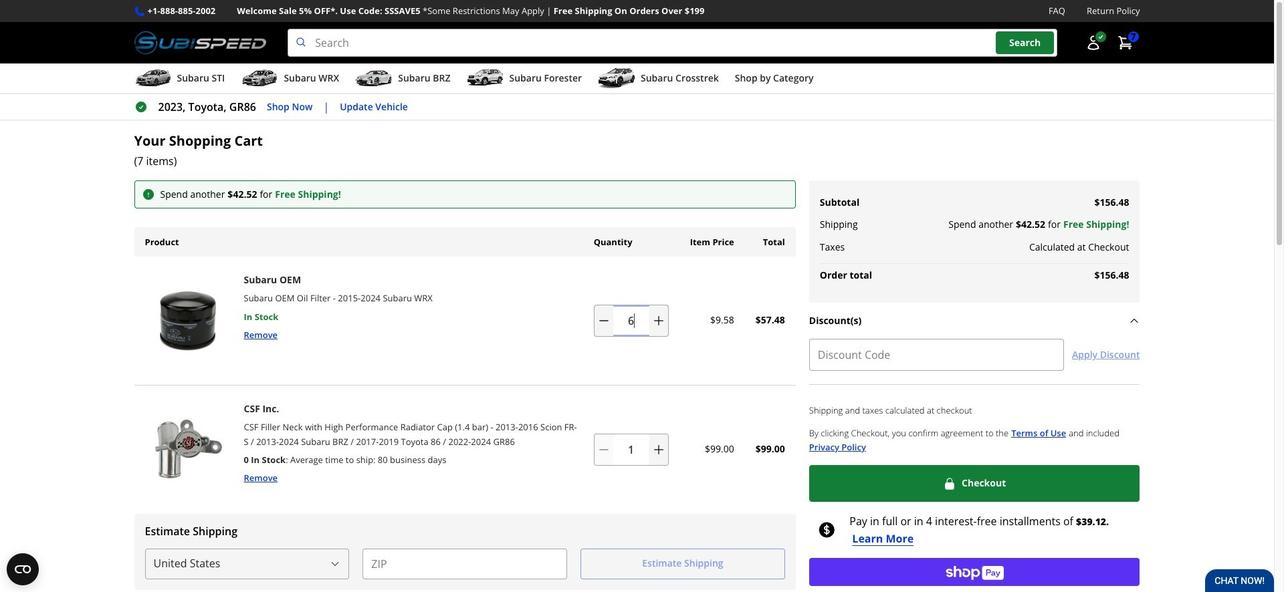 Task type: describe. For each thing, give the bounding box(es) containing it.
csf8044 the all-aluminum filler neck will include a high-pressure radiator cap to fit the subaru brz., image
[[139, 402, 236, 498]]

sub15208aa170 oem subaru oil filter - 2015-2020 wrx, image
[[139, 273, 236, 369]]

search input field
[[288, 29, 1057, 57]]

a subaru crosstrek thumbnail image image
[[598, 68, 636, 88]]

decrement image
[[597, 314, 611, 328]]

increment image for decrement icon
[[652, 314, 665, 328]]

a subaru sti thumbnail image image
[[134, 68, 172, 88]]

button image
[[1085, 35, 1101, 51]]

country select image
[[330, 559, 341, 570]]

a subaru wrx thumbnail image image
[[241, 68, 279, 88]]



Task type: locate. For each thing, give the bounding box(es) containing it.
increment image right decrement icon
[[652, 314, 665, 328]]

1 increment image from the top
[[652, 314, 665, 328]]

subispeed logo image
[[134, 29, 266, 57]]

open widget image
[[7, 554, 39, 586]]

increment image
[[652, 314, 665, 328], [652, 443, 665, 457]]

increment image for decrement image
[[652, 443, 665, 457]]

None number field
[[594, 305, 669, 337], [594, 434, 669, 466], [594, 305, 669, 337], [594, 434, 669, 466]]

0 vertical spatial increment image
[[652, 314, 665, 328]]

decrement image
[[597, 443, 611, 457]]

a subaru forester thumbnail image image
[[467, 68, 504, 88]]

Country Select button
[[145, 549, 349, 580]]

2 increment image from the top
[[652, 443, 665, 457]]

increment image right decrement image
[[652, 443, 665, 457]]

a subaru brz thumbnail image image
[[355, 68, 393, 88]]

Zip text field
[[363, 549, 567, 580]]

buy with shop pay image
[[945, 565, 1004, 580]]

Discount Code field
[[809, 339, 1064, 372]]

1 vertical spatial increment image
[[652, 443, 665, 457]]



Task type: vqa. For each thing, say whether or not it's contained in the screenshot.
SUB15208AA170 OEM SUBARU OIL FILTER - 2015-2020 WRX, Image
yes



